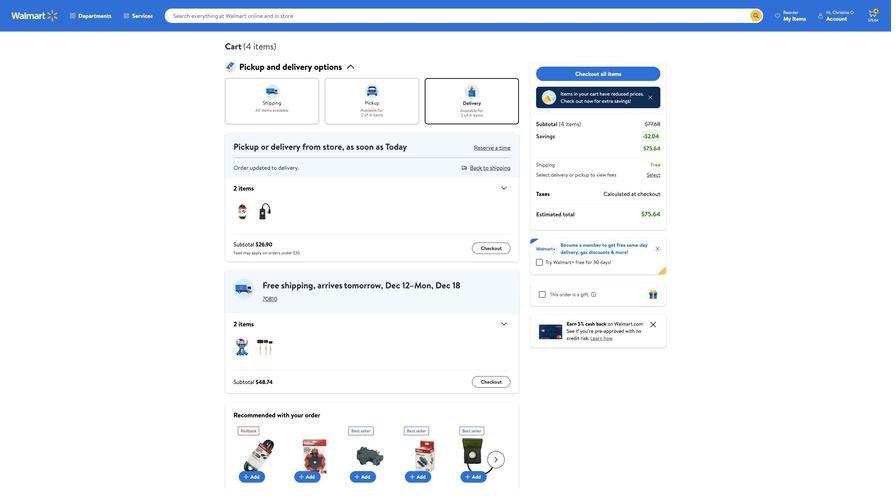 Task type: locate. For each thing, give the bounding box(es) containing it.
4 inside 'delivery available for 2 of 4 items'
[[469, 112, 472, 118]]

0 horizontal spatial order
[[305, 411, 320, 420]]

1 horizontal spatial select
[[647, 171, 661, 178]]

0 horizontal spatial as
[[346, 140, 354, 153]]

0 horizontal spatial ,
[[313, 279, 316, 291]]

best
[[352, 428, 360, 434], [407, 428, 415, 434], [462, 428, 471, 434]]

1 horizontal spatial best
[[407, 428, 415, 434]]

1 horizontal spatial pickup
[[575, 171, 590, 178]]

available
[[273, 107, 289, 113]]

0 horizontal spatial of
[[364, 112, 368, 118]]

1 add to cart image from the left
[[297, 473, 306, 481]]

4 down intent image for delivery on the right of page
[[469, 112, 472, 118]]

1 select from the left
[[536, 171, 550, 178]]

with inside see if you're pre-approved with no credit risk.
[[626, 327, 635, 335]]

subtotal left $48.74
[[234, 378, 254, 386]]

as right soon
[[376, 140, 384, 153]]

close nudge image
[[648, 95, 653, 100]]

this order is a gift.
[[550, 291, 589, 298]]

0 horizontal spatial available
[[361, 107, 377, 113]]

pickup down 'cart (4 items)' at the left top of page
[[239, 61, 265, 73]]

1 horizontal spatial 4
[[469, 112, 472, 118]]

of down intent image for delivery on the right of page
[[464, 112, 468, 118]]

reorder
[[784, 9, 799, 15]]

1 add to cart image from the left
[[242, 473, 251, 481]]

hyper tough 50 ft 16awg 3-prong green single outlet outdoor extension cord, 13 amps with addon services image
[[234, 203, 251, 220]]

0 vertical spatial 2 items
[[234, 184, 254, 193]]

intent image for pickup image
[[365, 84, 379, 99]]

1 vertical spatial items
[[561, 90, 573, 97]]

of
[[364, 112, 368, 118], [464, 112, 468, 118]]

discounts
[[589, 249, 610, 256]]

for right "now"
[[594, 97, 601, 105]]

a right is at the bottom of the page
[[577, 291, 580, 298]]

your for order
[[291, 411, 304, 420]]

checkout button
[[472, 242, 511, 254], [472, 376, 511, 388]]

2 add to cart image from the left
[[464, 473, 472, 481]]

1 vertical spatial a
[[579, 241, 582, 249]]

1 horizontal spatial add to cart image
[[353, 473, 361, 481]]

as
[[346, 140, 354, 153], [376, 140, 384, 153]]

0 horizontal spatial best seller
[[352, 428, 371, 434]]

1 checkout button from the top
[[472, 242, 511, 254]]

12–mon,
[[402, 279, 434, 291]]

0 vertical spatial (4
[[243, 40, 251, 52]]

1 vertical spatial your
[[291, 411, 304, 420]]

items left in
[[561, 90, 573, 97]]

or up order updated to delivery.
[[261, 140, 269, 153]]

$48.74
[[256, 378, 273, 386]]

1 horizontal spatial free
[[617, 241, 626, 249]]

select up 'checkout'
[[647, 171, 661, 178]]

items
[[793, 15, 806, 22], [561, 90, 573, 97]]

3 seller from the left
[[472, 428, 482, 434]]

checkout for the checkout button related to $48.74
[[481, 378, 502, 386]]

estimated
[[536, 210, 562, 218]]

1 horizontal spatial (4
[[559, 120, 564, 128]]

list
[[225, 78, 519, 124]]

0 vertical spatial with
[[626, 327, 635, 335]]

select down shipping
[[536, 171, 550, 178]]

a
[[495, 144, 498, 152], [579, 241, 582, 249], [577, 291, 580, 298]]

0 vertical spatial free
[[617, 241, 626, 249]]

days!
[[600, 259, 611, 266]]

with right recommended
[[277, 411, 290, 420]]

Walmart Site-Wide search field
[[165, 9, 764, 23]]

delivery down intent image for delivery on the right of page
[[463, 100, 481, 107]]

1 horizontal spatial seller
[[416, 428, 426, 434]]

prices.
[[630, 90, 644, 97]]

1 best from the left
[[352, 428, 360, 434]]

, left soon
[[342, 140, 344, 153]]

a right "become"
[[579, 241, 582, 249]]

delivery down shipping
[[551, 171, 568, 178]]

free shipping, arrives tomorrow, dec 12 to mon, dec 18 70810 element
[[225, 270, 519, 307]]

70810
[[263, 295, 277, 303]]

1 vertical spatial order
[[305, 411, 320, 420]]

0 vertical spatial pickup
[[239, 61, 265, 73]]

of inside pickup available for 2 of 4 items
[[364, 112, 368, 118]]

1 horizontal spatial of
[[464, 112, 468, 118]]

0 horizontal spatial add to cart image
[[297, 473, 306, 481]]

items) for cart (4 items)
[[253, 40, 277, 52]]

0 vertical spatial ,
[[342, 140, 344, 153]]

2 inside pickup available for 2 of 4 items
[[361, 112, 363, 118]]

1 add button from the left
[[239, 471, 265, 483]]

0 horizontal spatial or
[[261, 140, 269, 153]]

reduced
[[611, 90, 629, 97]]

3 best from the left
[[462, 428, 471, 434]]

shipping up view all items image
[[490, 164, 511, 172]]

subtotal up may
[[234, 240, 254, 248]]

1 vertical spatial with
[[277, 411, 290, 420]]

subtotal for subtotal $48.74
[[234, 378, 254, 386]]

items in your cart have reduced prices. check out now for extra savings!
[[561, 90, 644, 105]]

1 seller from the left
[[361, 428, 371, 434]]

5 add from the left
[[472, 473, 481, 480]]

0 vertical spatial on
[[263, 250, 267, 256]]

0 vertical spatial shipping
[[263, 99, 281, 106]]

0 vertical spatial or
[[261, 140, 269, 153]]

calculated at checkout
[[604, 190, 661, 198]]

of for delivery
[[464, 112, 468, 118]]

0 vertical spatial your
[[579, 90, 589, 97]]

Search search field
[[165, 9, 764, 23]]

your for cart
[[579, 90, 589, 97]]

0 vertical spatial free
[[651, 161, 661, 168]]

select delivery or pickup to view fees
[[536, 171, 617, 178]]

1 vertical spatial 2 items
[[234, 319, 254, 328]]

free
[[651, 161, 661, 168], [263, 279, 279, 291]]

4 inside pickup available for 2 of 4 items
[[369, 112, 372, 118]]

4 add button from the left
[[405, 471, 431, 483]]

account
[[827, 15, 847, 22]]

reserve a time
[[474, 144, 511, 152]]

delivery.
[[278, 164, 299, 172]]

,
[[342, 140, 344, 153], [313, 279, 316, 291]]

best seller
[[352, 428, 371, 434], [407, 428, 426, 434], [462, 428, 482, 434]]

or left the view
[[569, 171, 574, 178]]

checkout all items
[[575, 70, 622, 78]]

2 seller from the left
[[416, 428, 426, 434]]

2 as from the left
[[376, 140, 384, 153]]

(4 right cart
[[243, 40, 251, 52]]

2 add group from the left
[[293, 424, 336, 489]]

items) for subtotal (4 items)
[[566, 120, 581, 128]]

add button for first add group
[[239, 471, 265, 483]]

1 horizontal spatial your
[[579, 90, 589, 97]]

today
[[385, 140, 407, 153]]

steelhead 3-piece wood handle rubber mallet set | 8oz, 16oz & 32oz mallets | lightweight & durable, strike-minimizing handles with addon services image
[[257, 339, 274, 356]]

2 dec from the left
[[436, 279, 451, 291]]

0 horizontal spatial your
[[291, 411, 304, 420]]

no
[[636, 327, 642, 335]]

your inside items in your cart have reduced prices. check out now for extra savings!
[[579, 90, 589, 97]]

-
[[643, 132, 645, 140]]

2 2 items from the top
[[234, 319, 254, 328]]

available inside 'delivery available for 2 of 4 items'
[[461, 107, 477, 113]]

subtotal up savings on the top right of page
[[536, 120, 558, 128]]

1 2 items from the top
[[234, 184, 254, 193]]

(4 down check
[[559, 120, 564, 128]]

member
[[583, 241, 601, 249]]

1 add group from the left
[[238, 424, 280, 489]]

items inside pickup available for 2 of 4 items
[[373, 112, 383, 118]]

2 horizontal spatial 4
[[875, 8, 878, 14]]

on right apply
[[263, 250, 267, 256]]

0 horizontal spatial items)
[[253, 40, 277, 52]]

2 items for $26.90
[[234, 184, 254, 193]]

to left get
[[602, 241, 607, 249]]

pickup inside pickup available for 2 of 4 items
[[365, 99, 379, 106]]

add to cart image for add button associated with 3rd add group from right
[[353, 473, 361, 481]]

1 horizontal spatial on
[[608, 320, 613, 327]]

search icon image
[[754, 13, 759, 19]]

close walmart plus section image
[[655, 246, 661, 251]]

5 add button from the left
[[461, 471, 487, 483]]

available inside pickup available for 2 of 4 items
[[361, 107, 377, 113]]

of down intent image for pickup
[[364, 112, 368, 118]]

a for member
[[579, 241, 582, 249]]

1 horizontal spatial order
[[560, 291, 572, 298]]

5%
[[578, 320, 584, 327]]

available down intent image for delivery on the right of page
[[461, 107, 477, 113]]

you're
[[580, 327, 594, 335]]

for down intent image for delivery on the right of page
[[478, 107, 484, 113]]

0 horizontal spatial (4
[[243, 40, 251, 52]]

earn 5% cash back on walmart.com
[[567, 320, 643, 327]]

0 horizontal spatial free
[[263, 279, 279, 291]]

0 horizontal spatial items
[[561, 90, 573, 97]]

select button
[[647, 171, 661, 178]]

gift.
[[581, 291, 589, 298]]

2 items up the airblown inflatables christmas 4.5 foot lelo and stitch - stitch with addon services icon
[[234, 319, 254, 328]]

2 horizontal spatial best seller
[[462, 428, 482, 434]]

add group
[[238, 424, 280, 489], [293, 424, 336, 489], [349, 424, 391, 489], [404, 424, 447, 489], [460, 424, 502, 489]]

0 vertical spatial order
[[560, 291, 572, 298]]

view all items image
[[497, 184, 508, 192]]

1 vertical spatial free
[[263, 279, 279, 291]]

0 vertical spatial a
[[495, 144, 498, 152]]

2 checkout button from the top
[[472, 376, 511, 388]]

1 dec from the left
[[385, 279, 400, 291]]

1 vertical spatial items)
[[566, 120, 581, 128]]

of inside 'delivery available for 2 of 4 items'
[[464, 112, 468, 118]]

1 horizontal spatial items)
[[566, 120, 581, 128]]

dec left 18
[[436, 279, 451, 291]]

for inside 'delivery available for 2 of 4 items'
[[478, 107, 484, 113]]

0 horizontal spatial free
[[576, 259, 585, 266]]

2 vertical spatial shipping
[[281, 279, 313, 291]]

1 vertical spatial (4
[[559, 120, 564, 128]]

checkout button for $48.74
[[472, 376, 511, 388]]

2 vertical spatial checkout
[[481, 378, 502, 386]]

items inside items in your cart have reduced prices. check out now for extra savings!
[[561, 90, 573, 97]]

2 best seller from the left
[[407, 428, 426, 434]]

4
[[875, 8, 878, 14], [369, 112, 372, 118], [469, 112, 472, 118]]

free up select button
[[651, 161, 661, 168]]

1 horizontal spatial best seller
[[407, 428, 426, 434]]

1 horizontal spatial or
[[569, 171, 574, 178]]

items) down check
[[566, 120, 581, 128]]

pickup left the view
[[575, 171, 590, 178]]

2 vertical spatial $75.64
[[642, 210, 661, 219]]

5 add group from the left
[[460, 424, 502, 489]]

0 vertical spatial pickup
[[365, 99, 379, 106]]

pickup for pickup and delivery options
[[239, 61, 265, 73]]

with left no on the right bottom
[[626, 327, 635, 335]]

for down intent image for pickup
[[378, 107, 384, 113]]

1 best seller from the left
[[352, 428, 371, 434]]

select for select delivery or pickup to view fees
[[536, 171, 550, 178]]

1 horizontal spatial items
[[793, 15, 806, 22]]

dec left '12–mon,'
[[385, 279, 400, 291]]

store
[[323, 140, 342, 153]]

free up 70810 button
[[263, 279, 279, 291]]

1 vertical spatial pickup
[[234, 140, 259, 153]]

delivery
[[283, 61, 312, 73], [463, 100, 481, 107], [271, 140, 300, 153], [551, 171, 568, 178]]

pre-
[[595, 327, 604, 335]]

0 vertical spatial items)
[[253, 40, 277, 52]]

back to shipping
[[470, 164, 511, 172]]

2 add button from the left
[[294, 471, 321, 483]]

0 horizontal spatial on
[[263, 250, 267, 256]]

3 add button from the left
[[350, 471, 376, 483]]

checkout
[[575, 70, 600, 78], [481, 245, 502, 252], [481, 378, 502, 386]]

banner
[[531, 239, 666, 274]]

shipping all items available
[[256, 99, 289, 113]]

add button
[[239, 471, 265, 483], [294, 471, 321, 483], [350, 471, 376, 483], [405, 471, 431, 483], [461, 471, 487, 483]]

free inside free shipping , arrives tomorrow, dec 12–mon, dec 18 70810
[[263, 279, 279, 291]]

1 horizontal spatial ,
[[342, 140, 344, 153]]

shipping inside shipping all items available
[[263, 99, 281, 106]]

0 horizontal spatial pickup
[[365, 99, 379, 106]]

for inside pickup available for 2 of 4 items
[[378, 107, 384, 113]]

0 vertical spatial $75.64
[[868, 18, 879, 23]]

on
[[263, 250, 267, 256], [608, 320, 613, 327]]

1 vertical spatial subtotal
[[234, 240, 254, 248]]

pickup or delivery from store , as soon as        today
[[234, 140, 407, 153]]

as soon as 
      today element
[[346, 140, 407, 153]]

0 horizontal spatial best
[[352, 428, 360, 434]]

0 vertical spatial items
[[793, 15, 806, 22]]

available for delivery
[[461, 107, 477, 113]]

free for free
[[651, 161, 661, 168]]

4 for pickup
[[369, 112, 372, 118]]

4 right o
[[875, 8, 878, 14]]

0 horizontal spatial add to cart image
[[242, 473, 251, 481]]

1 horizontal spatial free
[[651, 161, 661, 168]]

2
[[361, 112, 363, 118], [461, 112, 463, 118], [234, 184, 237, 193], [234, 319, 237, 328]]

1 horizontal spatial dec
[[436, 279, 451, 291]]

shipping inside free shipping , arrives tomorrow, dec 12–mon, dec 18 70810
[[281, 279, 313, 291]]

dec
[[385, 279, 400, 291], [436, 279, 451, 291]]

departments button
[[64, 7, 118, 24]]

pickup
[[239, 61, 265, 73], [234, 140, 259, 153]]

3 best seller from the left
[[462, 428, 482, 434]]

a left time
[[495, 144, 498, 152]]

This order is a gift. checkbox
[[539, 291, 546, 298]]

$75.64 down 'checkout'
[[642, 210, 661, 219]]

1 vertical spatial ,
[[313, 279, 316, 291]]

out
[[576, 97, 583, 105]]

risk.
[[581, 335, 589, 342]]

2 select from the left
[[647, 171, 661, 178]]

items inside reorder my items
[[793, 15, 806, 22]]

as left soon
[[346, 140, 354, 153]]

items inside shipping all items available
[[262, 107, 272, 113]]

recommended
[[234, 411, 276, 420]]

0 horizontal spatial select
[[536, 171, 550, 178]]

add to cart image
[[242, 473, 251, 481], [353, 473, 361, 481], [408, 473, 417, 481]]

seller for 4th add group
[[416, 428, 426, 434]]

1 vertical spatial checkout button
[[472, 376, 511, 388]]

items right my
[[793, 15, 806, 22]]

available
[[361, 107, 377, 113], [461, 107, 477, 113]]

with
[[626, 327, 635, 335], [277, 411, 290, 420]]

hi,
[[827, 9, 832, 15]]

available down intent image for pickup
[[361, 107, 377, 113]]

2 inside 'delivery available for 2 of 4 items'
[[461, 112, 463, 118]]

pickup down intent image for pickup
[[365, 99, 379, 106]]

2 horizontal spatial best
[[462, 428, 471, 434]]

4 down intent image for pickup
[[369, 112, 372, 118]]

delivery up delivery.
[[271, 140, 300, 153]]

2 horizontal spatial seller
[[472, 428, 482, 434]]

a inside "become a member to get free same-day delivery, gas discounts & more!"
[[579, 241, 582, 249]]

1 vertical spatial or
[[569, 171, 574, 178]]

$75.64 right hi, christina o account
[[868, 18, 879, 23]]

0 vertical spatial checkout button
[[472, 242, 511, 254]]

2 horizontal spatial add to cart image
[[408, 473, 417, 481]]

0 vertical spatial subtotal
[[536, 120, 558, 128]]

1 vertical spatial checkout
[[481, 245, 502, 252]]

free inside "become a member to get free same-day delivery, gas discounts & more!"
[[617, 241, 626, 249]]

shipping up the available
[[263, 99, 281, 106]]

2 items down order
[[234, 184, 254, 193]]

$75.64 down $2.04
[[644, 144, 661, 152]]

to left the view
[[591, 171, 595, 178]]

add to cart image
[[297, 473, 306, 481], [464, 473, 472, 481]]

1 horizontal spatial available
[[461, 107, 477, 113]]

soon
[[356, 140, 374, 153]]

, inside free shipping , arrives tomorrow, dec 12–mon, dec 18 70810
[[313, 279, 316, 291]]

free down "gas"
[[576, 259, 585, 266]]

1 horizontal spatial as
[[376, 140, 384, 153]]

earn
[[567, 320, 577, 327]]

same-
[[627, 241, 640, 249]]

free
[[617, 241, 626, 249], [576, 259, 585, 266]]

see
[[567, 327, 575, 335]]

, left 'arrives'
[[313, 279, 316, 291]]

3 add to cart image from the left
[[408, 473, 417, 481]]

1 horizontal spatial with
[[626, 327, 635, 335]]

delivery right and
[[283, 61, 312, 73]]

0 vertical spatial checkout
[[575, 70, 600, 78]]

0 horizontal spatial seller
[[361, 428, 371, 434]]

items) up and
[[253, 40, 277, 52]]

services button
[[118, 7, 159, 24]]

$26.90
[[256, 240, 272, 248]]

free right get
[[617, 241, 626, 249]]

on right back
[[608, 320, 613, 327]]

0 horizontal spatial dec
[[385, 279, 400, 291]]

cart
[[225, 40, 242, 52]]

check
[[561, 97, 575, 105]]

shipping down $35
[[281, 279, 313, 291]]

view
[[597, 171, 606, 178]]

delivery inside 'delivery available for 2 of 4 items'
[[463, 100, 481, 107]]

1 horizontal spatial add to cart image
[[464, 473, 472, 481]]

items inside button
[[608, 70, 622, 78]]

pickup and delivery options
[[239, 61, 342, 73]]

items)
[[253, 40, 277, 52], [566, 120, 581, 128]]

$75.64
[[868, 18, 879, 23], [644, 144, 661, 152], [642, 210, 661, 219]]

subtotal (4 items)
[[536, 120, 581, 128]]

subtotal inside subtotal $26.90 fees may apply on orders under $35
[[234, 240, 254, 248]]

pickup up order
[[234, 140, 259, 153]]

checkout for checkout all items
[[575, 70, 600, 78]]

0 horizontal spatial 4
[[369, 112, 372, 118]]

2 vertical spatial subtotal
[[234, 378, 254, 386]]

2 add to cart image from the left
[[353, 473, 361, 481]]



Task type: describe. For each thing, give the bounding box(es) containing it.
available for pickup
[[361, 107, 377, 113]]

hyper tough single outlet all-weather outdoor timer with addon services image
[[257, 203, 274, 220]]

dismiss capital one banner image
[[649, 320, 658, 329]]

3 add from the left
[[361, 473, 370, 480]]

delivery,
[[561, 249, 579, 256]]

day
[[640, 241, 648, 249]]

4 $75.64
[[868, 8, 879, 23]]

(4 for subtotal
[[559, 120, 564, 128]]

view all items image
[[497, 320, 508, 328]]

learn
[[591, 335, 603, 342]]

gifting image
[[649, 290, 658, 299]]

recommended with your order
[[234, 411, 320, 420]]

christina
[[833, 9, 850, 15]]

70810 button
[[263, 295, 277, 303]]

apply
[[252, 250, 262, 256]]

if
[[576, 327, 579, 335]]

clear search field text image
[[742, 13, 748, 18]]

order updated to delivery.
[[234, 164, 299, 172]]

learn more about gifting image
[[591, 292, 597, 297]]

1 vertical spatial pickup
[[575, 171, 590, 178]]

walmart.com
[[615, 320, 643, 327]]

is
[[573, 291, 576, 298]]

total
[[563, 210, 575, 218]]

cash
[[585, 320, 595, 327]]

2 vertical spatial a
[[577, 291, 580, 298]]

a for time
[[495, 144, 498, 152]]

seller for 1st add group from the right
[[472, 428, 482, 434]]

try
[[546, 259, 552, 266]]

savings
[[536, 132, 555, 140]]

add to cart image for add button corresponding to 4th add group
[[408, 473, 417, 481]]

delivery available for 2 of 4 items
[[461, 100, 484, 118]]

cart (4 items)
[[225, 40, 277, 52]]

intent image for shipping image
[[265, 84, 279, 99]]

pickup for pickup or delivery from store , as soon as        today
[[234, 140, 259, 153]]

add button for 1st add group from the right
[[461, 471, 487, 483]]

reserve
[[474, 144, 494, 152]]

add button for 3rd add group from right
[[350, 471, 376, 483]]

3 add group from the left
[[349, 424, 391, 489]]

reserve a time button
[[474, 144, 511, 152]]

updated
[[250, 164, 270, 172]]

now
[[584, 97, 593, 105]]

list containing shipping
[[225, 78, 519, 124]]

reduced price image
[[542, 90, 556, 105]]

to right back
[[483, 164, 489, 172]]

credit
[[567, 335, 580, 342]]

for left the 30
[[586, 259, 592, 266]]

extra
[[602, 97, 613, 105]]

have
[[600, 90, 610, 97]]

&
[[611, 249, 614, 256]]

may
[[243, 250, 251, 256]]

1 vertical spatial shipping
[[490, 164, 511, 172]]

1 as from the left
[[346, 140, 354, 153]]

free shipping , arrives tomorrow, dec 12–mon, dec 18 70810
[[263, 279, 461, 303]]

add to cart image for add button for first add group
[[242, 473, 251, 481]]

learn how
[[591, 335, 613, 342]]

1 vertical spatial on
[[608, 320, 613, 327]]

savings!
[[615, 97, 631, 105]]

subtotal $26.90 fees may apply on orders under $35
[[234, 240, 300, 256]]

at
[[632, 190, 636, 198]]

banner containing become a member to get free same-day delivery, gas discounts & more!
[[531, 239, 666, 274]]

add button for 4th add group
[[405, 471, 431, 483]]

select for select button
[[647, 171, 661, 178]]

capital one credit card image
[[539, 323, 563, 339]]

$2.04
[[645, 132, 659, 140]]

18
[[453, 279, 461, 291]]

30
[[594, 259, 599, 266]]

time
[[499, 144, 511, 152]]

departments
[[78, 12, 111, 20]]

checkout button for $26.90
[[472, 242, 511, 254]]

seller for 3rd add group from right
[[361, 428, 371, 434]]

taxes
[[536, 190, 550, 198]]

try walmart+ free for 30 days!
[[546, 259, 611, 266]]

fees
[[234, 250, 242, 256]]

back to shipping button
[[470, 164, 511, 172]]

estimated total
[[536, 210, 575, 218]]

rollback
[[241, 428, 257, 434]]

to inside "become a member to get free same-day delivery, gas discounts & more!"
[[602, 241, 607, 249]]

1 vertical spatial free
[[576, 259, 585, 266]]

subtotal for subtotal (4 items)
[[536, 120, 558, 128]]

all
[[256, 107, 261, 113]]

walmart+
[[553, 259, 575, 266]]

all
[[601, 70, 607, 78]]

items inside 'delivery available for 2 of 4 items'
[[473, 112, 483, 118]]

in
[[574, 90, 578, 97]]

2 items for $48.74
[[234, 319, 254, 328]]

from
[[302, 140, 321, 153]]

on inside subtotal $26.90 fees may apply on orders under $35
[[263, 250, 267, 256]]

options
[[314, 61, 342, 73]]

subtotal for subtotal $26.90 fees may apply on orders under $35
[[234, 240, 254, 248]]

airblown inflatables christmas 4.5 foot lelo and stitch - stitch with addon services image
[[234, 339, 251, 356]]

checkout
[[638, 190, 661, 198]]

walmart image
[[11, 10, 58, 21]]

fulfillment logo image
[[234, 279, 254, 299]]

for inside items in your cart have reduced prices. check out now for extra savings!
[[594, 97, 601, 105]]

1 vertical spatial $75.64
[[644, 144, 661, 152]]

pickup available for 2 of 4 items
[[361, 99, 384, 118]]

shipping
[[536, 161, 555, 168]]

arrives
[[318, 279, 343, 291]]

subtotal $48.74
[[234, 378, 273, 386]]

walmart plus image
[[536, 246, 558, 253]]

4 add from the left
[[417, 473, 426, 480]]

0 horizontal spatial with
[[277, 411, 290, 420]]

(4 for cart
[[243, 40, 251, 52]]

2 add from the left
[[306, 473, 315, 480]]

o
[[851, 9, 854, 15]]

services
[[132, 12, 153, 20]]

become a member to get free same-day delivery, gas discounts & more!
[[561, 241, 648, 256]]

approved
[[604, 327, 624, 335]]

see if you're pre-approved with no credit risk.
[[567, 327, 642, 342]]

fees
[[607, 171, 617, 178]]

orders
[[268, 250, 280, 256]]

of for pickup
[[364, 112, 368, 118]]

next slide for horizontalscrollerrecommendations list image
[[488, 451, 505, 468]]

-$2.04
[[643, 132, 659, 140]]

get
[[608, 241, 616, 249]]

to right updated
[[272, 164, 277, 172]]

pickup and delivery options button
[[225, 61, 519, 73]]

free for free shipping , arrives tomorrow, dec 12–mon, dec 18 70810
[[263, 279, 279, 291]]

gas
[[581, 249, 588, 256]]

$77.68
[[645, 120, 661, 128]]

cart_gic_illustration image
[[225, 61, 236, 72]]

checkout for $26.90's the checkout button
[[481, 245, 502, 252]]

back
[[470, 164, 482, 172]]

4 add group from the left
[[404, 424, 447, 489]]

2 best from the left
[[407, 428, 415, 434]]

1 add from the left
[[251, 473, 260, 480]]

Try Walmart+ free for 30 days! checkbox
[[536, 259, 543, 265]]

intent image for delivery image
[[465, 85, 479, 99]]

my
[[784, 15, 791, 22]]

4 for delivery
[[469, 112, 472, 118]]

under
[[281, 250, 292, 256]]

4 inside the 4 $75.64
[[875, 8, 878, 14]]



Task type: vqa. For each thing, say whether or not it's contained in the screenshot.
Entertaining
no



